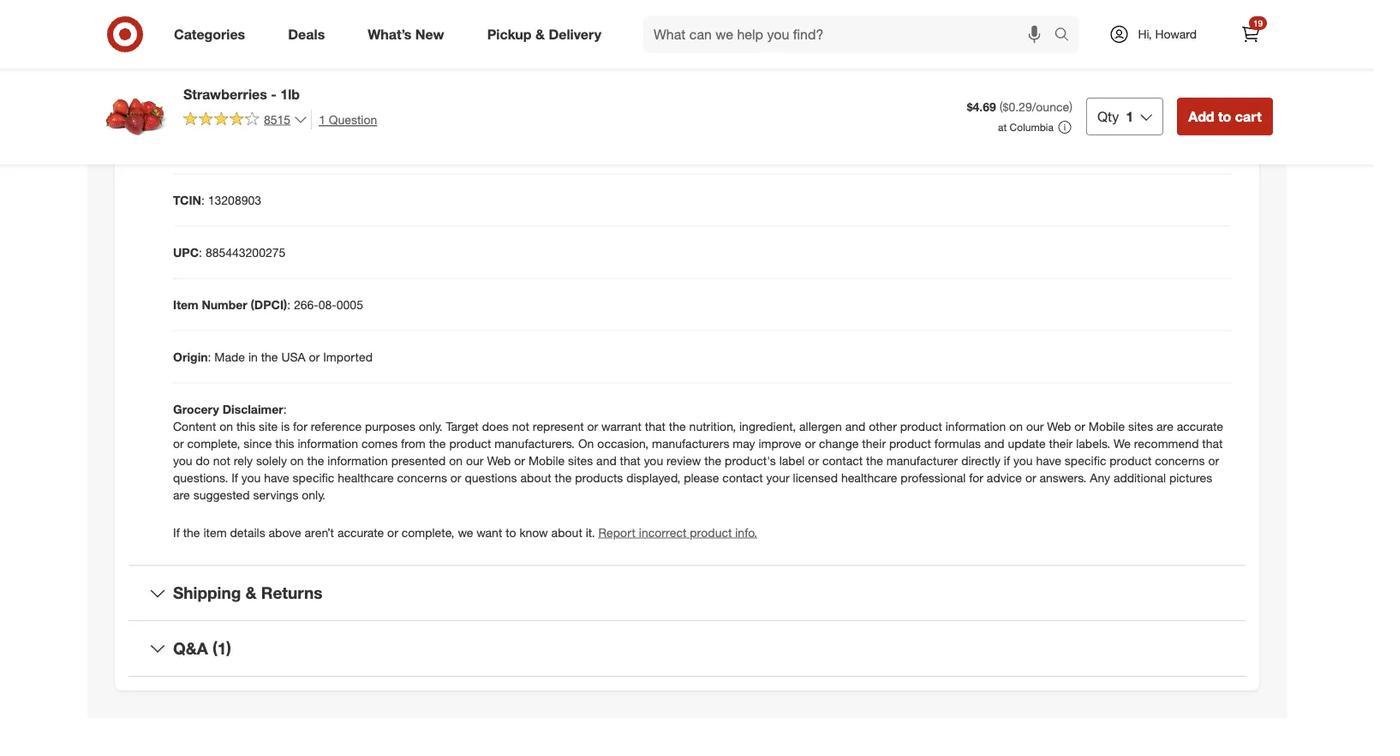 Task type: locate. For each thing, give the bounding box(es) containing it.
info.
[[735, 525, 757, 540]]

1 vertical spatial for
[[969, 470, 984, 485]]

pickup & delivery link
[[473, 15, 623, 53]]

1 vertical spatial are
[[173, 487, 190, 502]]

0 horizontal spatial that
[[620, 453, 641, 468]]

on right content
[[219, 418, 233, 433]]

suggested
[[193, 487, 250, 502]]

have
[[1036, 453, 1061, 468], [264, 470, 289, 485]]

above
[[269, 525, 301, 540]]

1 their from the left
[[862, 436, 886, 451]]

if down rely
[[231, 470, 238, 485]]

2 vertical spatial and
[[596, 453, 617, 468]]

details
[[230, 525, 265, 540]]

or up on
[[587, 418, 598, 433]]

healthcare down 'comes'
[[338, 470, 394, 485]]

or left the questions
[[450, 470, 461, 485]]

or down allergen
[[805, 436, 816, 451]]

cart
[[1235, 108, 1262, 125]]

1 vertical spatial sites
[[568, 453, 593, 468]]

or right advice
[[1025, 470, 1036, 485]]

sites up we
[[1128, 418, 1153, 433]]

for right is
[[293, 418, 307, 433]]

only. right servings at the left bottom of page
[[302, 487, 326, 502]]

are up recommend
[[1157, 418, 1174, 433]]

that up 'pictures'
[[1202, 436, 1223, 451]]

0 horizontal spatial concerns
[[397, 470, 447, 485]]

1 right the qty
[[1126, 108, 1134, 125]]

web
[[1047, 418, 1071, 433], [487, 453, 511, 468]]

the right in
[[261, 349, 278, 364]]

1 vertical spatial if
[[173, 525, 180, 540]]

content
[[173, 418, 216, 433]]

products
[[575, 470, 623, 485]]

mobile up labels.
[[1089, 418, 1125, 433]]

specific down labels.
[[1065, 453, 1106, 468]]

0 horizontal spatial their
[[862, 436, 886, 451]]

1 horizontal spatial concerns
[[1155, 453, 1205, 468]]

1 question link
[[311, 110, 377, 129]]

grocery disclaimer : content on this site is for reference purposes only.  target does not represent or warrant that the nutrition, ingredient, allergen and other product information on our web or mobile sites are accurate or complete, since this information comes from the product manufacturers.  on occasion, manufacturers may improve or change their product formulas and update their labels.  we recommend that you do not rely solely on the information presented on our web or mobile sites and that you review the product's label or contact the manufacturer directly if you have specific product concerns or questions.  if you have specific healthcare concerns or questions about the products displayed, please contact your licensed healthcare professional for advice or answers.  any additional pictures are suggested servings only.
[[173, 401, 1223, 502]]

specific
[[1065, 453, 1106, 468], [293, 470, 334, 485]]

the right from
[[429, 436, 446, 451]]

disclaimer
[[223, 401, 283, 416]]

1 horizontal spatial for
[[969, 470, 984, 485]]

1 horizontal spatial that
[[645, 418, 666, 433]]

their down other
[[862, 436, 886, 451]]

1 horizontal spatial web
[[1047, 418, 1071, 433]]

our up update
[[1026, 418, 1044, 433]]

)
[[1069, 100, 1073, 115]]

the up the manufacturers
[[669, 418, 686, 433]]

(
[[1000, 100, 1003, 115]]

know
[[520, 525, 548, 540]]

our up the questions
[[466, 453, 484, 468]]

usa
[[281, 349, 306, 364]]

1 horizontal spatial healthcare
[[841, 470, 897, 485]]

web up answers.
[[1047, 418, 1071, 433]]

qty 1
[[1097, 108, 1134, 125]]

origin : made in the usa or imported
[[173, 349, 373, 364]]

0 vertical spatial information
[[946, 418, 1006, 433]]

sites down on
[[568, 453, 593, 468]]

1 vertical spatial and
[[984, 436, 1005, 451]]

that right warrant
[[645, 418, 666, 433]]

does
[[482, 418, 509, 433]]

(dpci)
[[251, 297, 287, 312]]

: for 13208903
[[201, 192, 205, 207]]

0 horizontal spatial our
[[466, 453, 484, 468]]

: left 885443200275
[[199, 245, 202, 260]]

are down questions.
[[173, 487, 190, 502]]

contact down product's
[[723, 470, 763, 485]]

0 vertical spatial not
[[512, 418, 529, 433]]

0 horizontal spatial are
[[173, 487, 190, 502]]

if left item
[[173, 525, 180, 540]]

0 vertical spatial if
[[231, 470, 238, 485]]

this down disclaimer
[[236, 418, 255, 433]]

item
[[203, 525, 227, 540]]

recommend
[[1134, 436, 1199, 451]]

1 vertical spatial accurate
[[337, 525, 384, 540]]

information down 'comes'
[[328, 453, 388, 468]]

have up servings at the left bottom of page
[[264, 470, 289, 485]]

1 horizontal spatial &
[[535, 26, 545, 42]]

266-
[[294, 297, 319, 312]]

deals
[[288, 26, 325, 42]]

hi,
[[1138, 27, 1152, 42]]

1 horizontal spatial only.
[[419, 418, 443, 433]]

about
[[520, 470, 551, 485], [551, 525, 582, 540]]

0 vertical spatial complete,
[[187, 436, 240, 451]]

or
[[309, 349, 320, 364], [587, 418, 598, 433], [1075, 418, 1085, 433], [173, 436, 184, 451], [805, 436, 816, 451], [514, 453, 525, 468], [808, 453, 819, 468], [1208, 453, 1219, 468], [450, 470, 461, 485], [1025, 470, 1036, 485], [387, 525, 398, 540]]

$4.69 ( $0.29 /ounce )
[[967, 100, 1073, 115]]

0 horizontal spatial specific
[[293, 470, 334, 485]]

1 horizontal spatial specific
[[1065, 453, 1106, 468]]

information down reference
[[298, 436, 358, 451]]

servings
[[253, 487, 298, 502]]

complete, inside grocery disclaimer : content on this site is for reference purposes only.  target does not represent or warrant that the nutrition, ingredient, allergen and other product information on our web or mobile sites are accurate or complete, since this information comes from the product manufacturers.  on occasion, manufacturers may improve or change their product formulas and update their labels.  we recommend that you do not rely solely on the information presented on our web or mobile sites and that you review the product's label or contact the manufacturer directly if you have specific product concerns or questions.  if you have specific healthcare concerns or questions about the products displayed, please contact your licensed healthcare professional for advice or answers.  any additional pictures are suggested servings only.
[[187, 436, 240, 451]]

upc : 885443200275
[[173, 245, 286, 260]]

0 vertical spatial this
[[236, 418, 255, 433]]

0 vertical spatial mobile
[[1089, 418, 1125, 433]]

have up answers.
[[1036, 453, 1061, 468]]

mobile down manufacturers.
[[529, 453, 565, 468]]

accurate up recommend
[[1177, 418, 1223, 433]]

concerns up 'pictures'
[[1155, 453, 1205, 468]]

warrant
[[602, 418, 642, 433]]

web up the questions
[[487, 453, 511, 468]]

we
[[458, 525, 473, 540]]

: left made
[[208, 349, 211, 364]]

and up products
[[596, 453, 617, 468]]

0 vertical spatial concerns
[[1155, 453, 1205, 468]]

the
[[261, 349, 278, 364], [669, 418, 686, 433], [429, 436, 446, 451], [307, 453, 324, 468], [704, 453, 722, 468], [866, 453, 883, 468], [555, 470, 572, 485], [183, 525, 200, 540]]

accurate right aren't
[[337, 525, 384, 540]]

1 horizontal spatial are
[[1157, 418, 1174, 433]]

0 vertical spatial to
[[1218, 108, 1231, 125]]

& inside 'dropdown button'
[[245, 583, 257, 603]]

complete, up the do
[[187, 436, 240, 451]]

1 vertical spatial complete,
[[402, 525, 455, 540]]

manufacturers.
[[495, 436, 575, 451]]

1 vertical spatial web
[[487, 453, 511, 468]]

0 vertical spatial sites
[[1128, 418, 1153, 433]]

2 their from the left
[[1049, 436, 1073, 451]]

0 horizontal spatial for
[[293, 418, 307, 433]]

that down occasion,
[[620, 453, 641, 468]]

: left 13208903
[[201, 192, 205, 207]]

0 vertical spatial have
[[1036, 453, 1061, 468]]

or down manufacturers.
[[514, 453, 525, 468]]

on right solely
[[290, 453, 304, 468]]

what's
[[368, 26, 412, 42]]

information up formulas
[[946, 418, 1006, 433]]

: left 266-
[[287, 297, 291, 312]]

formulas
[[935, 436, 981, 451]]

1
[[241, 88, 248, 103], [1126, 108, 1134, 125], [319, 112, 325, 127]]

and up change
[[845, 418, 866, 433]]

about left it.
[[551, 525, 582, 540]]

: for 885443200275
[[199, 245, 202, 260]]

questions.
[[173, 470, 228, 485]]

pickup & delivery
[[487, 26, 601, 42]]

1 vertical spatial &
[[245, 583, 257, 603]]

for down directly
[[969, 470, 984, 485]]

1 horizontal spatial and
[[845, 418, 866, 433]]

0 horizontal spatial contact
[[723, 470, 763, 485]]

or up labels.
[[1075, 418, 1085, 433]]

strawberries
[[183, 86, 267, 102]]

8515
[[264, 112, 291, 127]]

healthcare down change
[[841, 470, 897, 485]]

you right if
[[1013, 453, 1033, 468]]

to
[[1218, 108, 1231, 125], [506, 525, 516, 540]]

0 horizontal spatial sites
[[568, 453, 593, 468]]

1 horizontal spatial complete,
[[402, 525, 455, 540]]

upc
[[173, 245, 199, 260]]

1 horizontal spatial if
[[231, 470, 238, 485]]

nutrition,
[[689, 418, 736, 433]]

: up is
[[283, 401, 287, 416]]

0 horizontal spatial if
[[173, 525, 180, 540]]

not up manufacturers.
[[512, 418, 529, 433]]

1 horizontal spatial not
[[512, 418, 529, 433]]

your
[[766, 470, 790, 485]]

1 up 8515 link
[[241, 88, 248, 103]]

new
[[415, 26, 444, 42]]

0 horizontal spatial &
[[245, 583, 257, 603]]

0 horizontal spatial mobile
[[529, 453, 565, 468]]

information
[[946, 418, 1006, 433], [298, 436, 358, 451], [328, 453, 388, 468]]

& for shipping
[[245, 583, 257, 603]]

the left item
[[183, 525, 200, 540]]

this down is
[[275, 436, 294, 451]]

1 horizontal spatial their
[[1049, 436, 1073, 451]]

1 horizontal spatial have
[[1036, 453, 1061, 468]]

from
[[401, 436, 426, 451]]

represent
[[533, 418, 584, 433]]

not right the do
[[213, 453, 230, 468]]

for
[[293, 418, 307, 433], [969, 470, 984, 485]]

you down rely
[[241, 470, 261, 485]]

0 horizontal spatial have
[[264, 470, 289, 485]]

:
[[201, 192, 205, 207], [199, 245, 202, 260], [287, 297, 291, 312], [208, 349, 211, 364], [283, 401, 287, 416]]

complete,
[[187, 436, 240, 451], [402, 525, 455, 540]]

it.
[[586, 525, 595, 540]]

only.
[[419, 418, 443, 433], [302, 487, 326, 502]]

0 vertical spatial web
[[1047, 418, 1071, 433]]

0 vertical spatial that
[[645, 418, 666, 433]]

1 horizontal spatial contact
[[822, 453, 863, 468]]

1 horizontal spatial this
[[275, 436, 294, 451]]

& left returns
[[245, 583, 257, 603]]

1 left question
[[319, 112, 325, 127]]

0 horizontal spatial to
[[506, 525, 516, 540]]

1 vertical spatial only.
[[302, 487, 326, 502]]

occasion,
[[597, 436, 649, 451]]

0 vertical spatial about
[[520, 470, 551, 485]]

08-
[[319, 297, 337, 312]]

& right pickup
[[535, 26, 545, 42]]

and up if
[[984, 436, 1005, 451]]

0 horizontal spatial only.
[[302, 487, 326, 502]]

0 vertical spatial are
[[1157, 418, 1174, 433]]

specific up servings at the left bottom of page
[[293, 470, 334, 485]]

1 vertical spatial that
[[1202, 436, 1223, 451]]

at
[[998, 121, 1007, 134]]

0 vertical spatial &
[[535, 26, 545, 42]]

search button
[[1046, 15, 1088, 57]]

product
[[900, 418, 942, 433], [449, 436, 491, 451], [889, 436, 931, 451], [1110, 453, 1152, 468], [690, 525, 732, 540]]

$4.69
[[967, 100, 996, 115]]

do
[[196, 453, 210, 468]]

0 horizontal spatial complete,
[[187, 436, 240, 451]]

0 horizontal spatial healthcare
[[338, 470, 394, 485]]

on up update
[[1009, 418, 1023, 433]]

the down other
[[866, 453, 883, 468]]

1 horizontal spatial accurate
[[1177, 418, 1223, 433]]

healthcare
[[338, 470, 394, 485], [841, 470, 897, 485]]

target
[[446, 418, 479, 433]]

& for pickup
[[535, 26, 545, 42]]

2 healthcare from the left
[[841, 470, 897, 485]]

0 horizontal spatial not
[[213, 453, 230, 468]]

about down manufacturers.
[[520, 470, 551, 485]]

1 horizontal spatial to
[[1218, 108, 1231, 125]]

professional
[[901, 470, 966, 485]]

complete, left "we" on the left bottom of page
[[402, 525, 455, 540]]

only. up from
[[419, 418, 443, 433]]

contact down change
[[822, 453, 863, 468]]

raw
[[322, 36, 346, 51]]

to right add
[[1218, 108, 1231, 125]]

preparation:
[[249, 36, 319, 51]]

: for made
[[208, 349, 211, 364]]

1 vertical spatial this
[[275, 436, 294, 451]]

incorrect
[[639, 525, 687, 540]]

if
[[1004, 453, 1010, 468]]

0 horizontal spatial and
[[596, 453, 617, 468]]

or down content
[[173, 436, 184, 451]]

origin
[[173, 349, 208, 364]]

want
[[477, 525, 502, 540]]

0 vertical spatial accurate
[[1177, 418, 1223, 433]]

to right want
[[506, 525, 516, 540]]

site
[[259, 418, 278, 433]]

concerns down presented
[[397, 470, 447, 485]]

shipping
[[173, 583, 241, 603]]

q&a
[[173, 638, 208, 658]]

2 horizontal spatial 1
[[1126, 108, 1134, 125]]

their left labels.
[[1049, 436, 1073, 451]]

2 horizontal spatial and
[[984, 436, 1005, 451]]

0 vertical spatial our
[[1026, 418, 1044, 433]]

1 vertical spatial not
[[213, 453, 230, 468]]

2 vertical spatial that
[[620, 453, 641, 468]]



Task type: describe. For each thing, give the bounding box(es) containing it.
manufacturer
[[887, 453, 958, 468]]

pre-package preparation: raw
[[173, 36, 346, 51]]

tcin
[[173, 192, 201, 207]]

net
[[173, 88, 193, 103]]

at columbia
[[998, 121, 1054, 134]]

report
[[599, 525, 636, 540]]

: inside grocery disclaimer : content on this site is for reference purposes only.  target does not represent or warrant that the nutrition, ingredient, allergen and other product information on our web or mobile sites are accurate or complete, since this information comes from the product manufacturers.  on occasion, manufacturers may improve or change their product formulas and update their labels.  we recommend that you do not rely solely on the information presented on our web or mobile sites and that you review the product's label or contact the manufacturer directly if you have specific product concerns or questions.  if you have specific healthcare concerns or questions about the products displayed, please contact your licensed healthcare professional for advice or answers.  any additional pictures are suggested servings only.
[[283, 401, 287, 416]]

improve
[[759, 436, 802, 451]]

1 vertical spatial have
[[264, 470, 289, 485]]

other
[[869, 418, 897, 433]]

you left the do
[[173, 453, 192, 468]]

if the item details above aren't accurate or complete, we want to know about it. report incorrect product info.
[[173, 525, 757, 540]]

2 horizontal spatial that
[[1202, 436, 1223, 451]]

1 vertical spatial contact
[[723, 470, 763, 485]]

8515 link
[[183, 110, 308, 131]]

manufacturers
[[652, 436, 729, 451]]

1 vertical spatial concerns
[[397, 470, 447, 485]]

19
[[1253, 18, 1263, 28]]

made
[[214, 349, 245, 364]]

shipping & returns
[[173, 583, 322, 603]]

1 vertical spatial specific
[[293, 470, 334, 485]]

qty
[[1097, 108, 1119, 125]]

what's new link
[[353, 15, 466, 53]]

0 horizontal spatial 1
[[241, 88, 248, 103]]

if inside grocery disclaimer : content on this site is for reference purposes only.  target does not represent or warrant that the nutrition, ingredient, allergen and other product information on our web or mobile sites are accurate or complete, since this information comes from the product manufacturers.  on occasion, manufacturers may improve or change their product formulas and update their labels.  we recommend that you do not rely solely on the information presented on our web or mobile sites and that you review the product's label or contact the manufacturer directly if you have specific product concerns or questions.  if you have specific healthcare concerns or questions about the products displayed, please contact your licensed healthcare professional for advice or answers.  any additional pictures are suggested servings only.
[[231, 470, 238, 485]]

0 horizontal spatial web
[[487, 453, 511, 468]]

1 horizontal spatial our
[[1026, 418, 1044, 433]]

2 vertical spatial information
[[328, 453, 388, 468]]

label
[[779, 453, 805, 468]]

please
[[684, 470, 719, 485]]

may
[[733, 436, 755, 451]]

comes
[[361, 436, 398, 451]]

0 vertical spatial contact
[[822, 453, 863, 468]]

on down target
[[449, 453, 463, 468]]

deals link
[[273, 15, 346, 53]]

weight:
[[196, 88, 238, 103]]

answers.
[[1040, 470, 1087, 485]]

in
[[248, 349, 258, 364]]

the down reference
[[307, 453, 324, 468]]

1 horizontal spatial mobile
[[1089, 418, 1125, 433]]

grocery
[[173, 401, 219, 416]]

shipping & returns button
[[129, 566, 1246, 620]]

or up licensed
[[808, 453, 819, 468]]

the left products
[[555, 470, 572, 485]]

delivery
[[549, 26, 601, 42]]

any
[[1090, 470, 1110, 485]]

1 vertical spatial information
[[298, 436, 358, 451]]

displayed,
[[626, 470, 681, 485]]

product's
[[725, 453, 776, 468]]

19 link
[[1232, 15, 1270, 53]]

tcin : 13208903
[[173, 192, 261, 207]]

reference
[[311, 418, 362, 433]]

0 vertical spatial and
[[845, 418, 866, 433]]

directly
[[961, 453, 1001, 468]]

update
[[1008, 436, 1046, 451]]

885443200275
[[206, 245, 286, 260]]

or left "we" on the left bottom of page
[[387, 525, 398, 540]]

categories
[[174, 26, 245, 42]]

(1)
[[213, 638, 231, 658]]

columbia
[[1010, 121, 1054, 134]]

pounds
[[251, 88, 292, 103]]

1 vertical spatial mobile
[[529, 453, 565, 468]]

the up please
[[704, 453, 722, 468]]

imported
[[323, 349, 373, 364]]

number
[[202, 297, 247, 312]]

you up displayed,
[[644, 453, 663, 468]]

/ounce
[[1032, 100, 1069, 115]]

accurate inside grocery disclaimer : content on this site is for reference purposes only.  target does not represent or warrant that the nutrition, ingredient, allergen and other product information on our web or mobile sites are accurate or complete, since this information comes from the product manufacturers.  on occasion, manufacturers may improve or change their product formulas and update their labels.  we recommend that you do not rely solely on the information presented on our web or mobile sites and that you review the product's label or contact the manufacturer directly if you have specific product concerns or questions.  if you have specific healthcare concerns or questions about the products displayed, please contact your licensed healthcare professional for advice or answers.  any additional pictures are suggested servings only.
[[1177, 418, 1223, 433]]

additional
[[1114, 470, 1166, 485]]

package
[[197, 36, 246, 51]]

1 question
[[319, 112, 377, 127]]

1 vertical spatial about
[[551, 525, 582, 540]]

1 vertical spatial to
[[506, 525, 516, 540]]

0 horizontal spatial accurate
[[337, 525, 384, 540]]

ingredient,
[[739, 418, 796, 433]]

item
[[173, 297, 198, 312]]

pre-
[[173, 36, 197, 51]]

hi, howard
[[1138, 27, 1197, 42]]

howard
[[1155, 27, 1197, 42]]

review
[[667, 453, 701, 468]]

returns
[[261, 583, 322, 603]]

1 healthcare from the left
[[338, 470, 394, 485]]

1 horizontal spatial 1
[[319, 112, 325, 127]]

0 horizontal spatial this
[[236, 418, 255, 433]]

or right usa
[[309, 349, 320, 364]]

0 vertical spatial only.
[[419, 418, 443, 433]]

since
[[244, 436, 272, 451]]

we
[[1114, 436, 1131, 451]]

rely
[[234, 453, 253, 468]]

13208903
[[208, 192, 261, 207]]

strawberries - 1lb
[[183, 86, 300, 102]]

aren't
[[305, 525, 334, 540]]

or up 'pictures'
[[1208, 453, 1219, 468]]

categories link
[[159, 15, 267, 53]]

0 vertical spatial for
[[293, 418, 307, 433]]

1lb
[[280, 86, 300, 102]]

What can we help you find? suggestions appear below search field
[[643, 15, 1058, 53]]

purposes
[[365, 418, 416, 433]]

1 horizontal spatial sites
[[1128, 418, 1153, 433]]

$0.29
[[1003, 100, 1032, 115]]

0 vertical spatial specific
[[1065, 453, 1106, 468]]

to inside the add to cart button
[[1218, 108, 1231, 125]]

allergen
[[799, 418, 842, 433]]

what's new
[[368, 26, 444, 42]]

0005
[[337, 297, 363, 312]]

image of strawberries - 1lb image
[[101, 82, 170, 151]]

1 vertical spatial our
[[466, 453, 484, 468]]

about inside grocery disclaimer : content on this site is for reference purposes only.  target does not represent or warrant that the nutrition, ingredient, allergen and other product information on our web or mobile sites are accurate or complete, since this information comes from the product manufacturers.  on occasion, manufacturers may improve or change their product formulas and update their labels.  we recommend that you do not rely solely on the information presented on our web or mobile sites and that you review the product's label or contact the manufacturer directly if you have specific product concerns or questions.  if you have specific healthcare concerns or questions about the products displayed, please contact your licensed healthcare professional for advice or answers.  any additional pictures are suggested servings only.
[[520, 470, 551, 485]]

advice
[[987, 470, 1022, 485]]

report incorrect product info. button
[[599, 524, 757, 541]]

questions
[[465, 470, 517, 485]]



Task type: vqa. For each thing, say whether or not it's contained in the screenshot.


